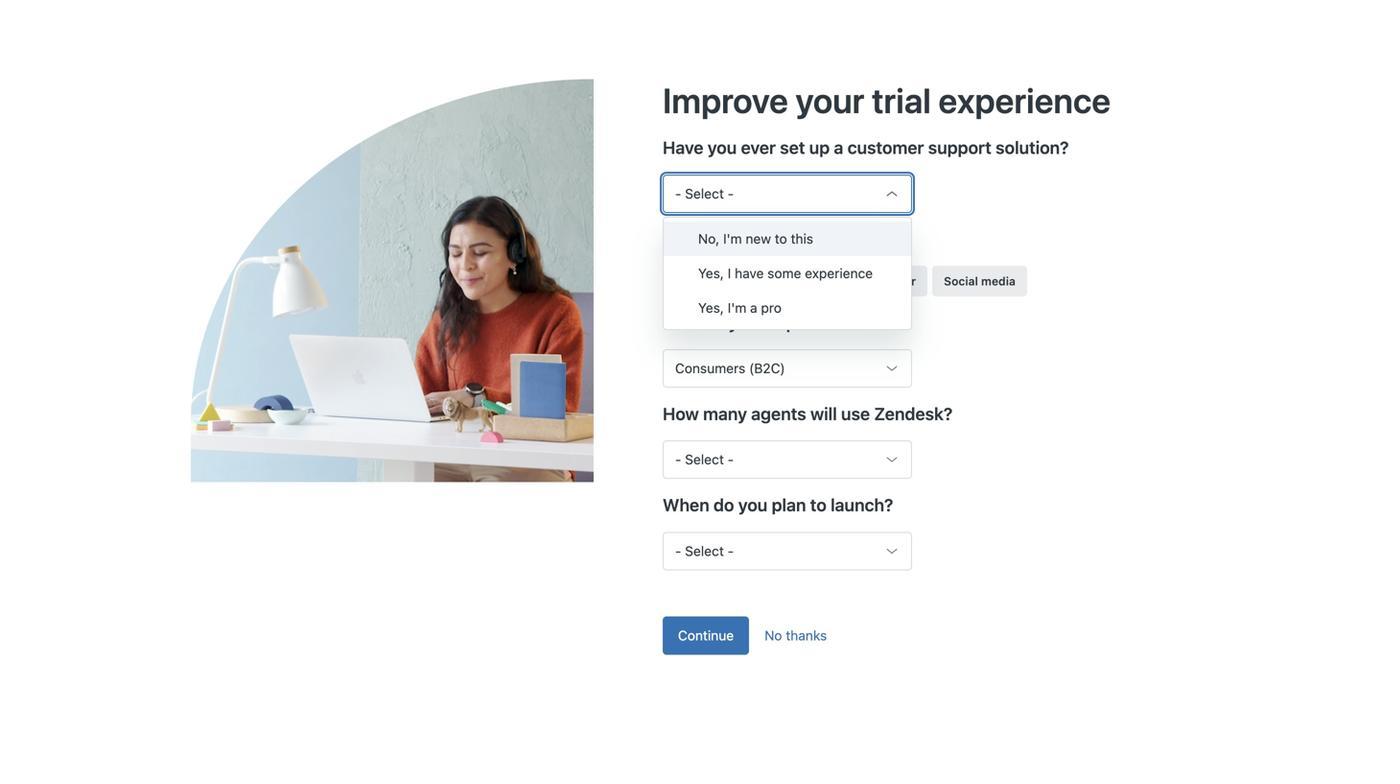 Task type: locate. For each thing, give the bounding box(es) containing it.
3 - select - button from the top
[[663, 532, 913, 570]]

2 vertical spatial - select -
[[676, 543, 734, 559]]

0 vertical spatial i'm
[[724, 231, 742, 247]]

1 how from the top
[[663, 229, 699, 249]]

no, i'm new to this
[[699, 231, 814, 247]]

yes, inside option
[[699, 300, 724, 316]]

experience up solution?
[[939, 80, 1111, 121]]

customer
[[848, 137, 925, 158]]

continue button
[[663, 616, 750, 655]]

- select - button up no, i'm new to this option
[[663, 174, 913, 213]]

- down many on the bottom right of the page
[[728, 452, 734, 468]]

people
[[728, 229, 783, 249]]

- select - up when
[[676, 452, 734, 468]]

yes, left i
[[699, 265, 724, 281]]

2 vertical spatial you
[[739, 495, 768, 515]]

1 vertical spatial do
[[704, 312, 725, 333]]

1 vertical spatial a
[[751, 300, 758, 316]]

yes, i'm a pro
[[699, 300, 782, 316]]

a inside yes, i'm a pro option
[[751, 300, 758, 316]]

select up 'no,'
[[685, 186, 724, 201]]

improve your trial experience
[[663, 80, 1111, 121]]

ever
[[741, 137, 776, 158]]

yes,
[[699, 265, 724, 281], [699, 300, 724, 316]]

1 yes, from the top
[[699, 265, 724, 281]]

i'm for no,
[[724, 231, 742, 247]]

- select - button
[[663, 174, 913, 213], [663, 441, 913, 479], [663, 532, 913, 570]]

0 horizontal spatial to
[[775, 231, 788, 247]]

you left "ever"
[[708, 137, 737, 158]]

to
[[775, 231, 788, 247], [811, 495, 827, 515]]

select up when
[[685, 452, 724, 468]]

1 - select - from the top
[[676, 186, 734, 201]]

0 vertical spatial do
[[703, 229, 724, 249]]

no,
[[699, 231, 720, 247]]

you
[[708, 137, 737, 158], [729, 312, 758, 333], [739, 495, 768, 515]]

how
[[663, 229, 699, 249], [663, 404, 699, 424]]

will
[[811, 404, 837, 424]]

consumers (b2c) button
[[663, 349, 913, 388]]

0 vertical spatial select
[[685, 186, 724, 201]]

how many agents will use zendesk?
[[663, 404, 953, 424]]

have
[[735, 265, 764, 281]]

2 vertical spatial - select - button
[[663, 532, 913, 570]]

2 vertical spatial do
[[714, 495, 735, 515]]

1 vertical spatial - select -
[[676, 452, 734, 468]]

- select - down when
[[676, 543, 734, 559]]

1 horizontal spatial to
[[811, 495, 827, 515]]

1 select from the top
[[685, 186, 724, 201]]

i'm inside option
[[724, 231, 742, 247]]

select down when
[[685, 543, 724, 559]]

continue
[[678, 627, 734, 643]]

0 horizontal spatial experience
[[805, 265, 873, 281]]

how up chat button
[[663, 229, 699, 249]]

0 vertical spatial experience
[[939, 80, 1111, 121]]

yes, down chat
[[699, 300, 724, 316]]

- down when do you plan to launch?
[[728, 543, 734, 559]]

i'm
[[724, 231, 742, 247], [728, 300, 747, 316]]

2 vertical spatial select
[[685, 543, 724, 559]]

1 vertical spatial how
[[663, 404, 699, 424]]

this
[[791, 231, 814, 247]]

- select - button down plan on the bottom right of page
[[663, 532, 913, 570]]

i
[[728, 265, 731, 281]]

to left this
[[775, 231, 788, 247]]

1 vertical spatial to
[[811, 495, 827, 515]]

0 vertical spatial - select -
[[676, 186, 734, 201]]

0 vertical spatial how
[[663, 229, 699, 249]]

i'm down phone button
[[728, 300, 747, 316]]

1 horizontal spatial experience
[[939, 80, 1111, 121]]

thanks
[[786, 627, 827, 643]]

1 vertical spatial you
[[729, 312, 758, 333]]

yes, for yes, i'm a pro
[[699, 300, 724, 316]]

center
[[880, 274, 917, 288]]

you left pro
[[729, 312, 758, 333]]

a
[[834, 137, 844, 158], [751, 300, 758, 316]]

-
[[676, 186, 682, 201], [728, 186, 734, 201], [676, 452, 682, 468], [728, 452, 734, 468], [676, 543, 682, 559], [728, 543, 734, 559]]

yes, i'm a pro option
[[664, 291, 912, 325]]

chat
[[675, 274, 701, 288]]

2 yes, from the top
[[699, 300, 724, 316]]

you for who
[[729, 312, 758, 333]]

- down have
[[676, 186, 682, 201]]

your
[[796, 80, 865, 121]]

no thanks
[[765, 627, 827, 643]]

a right up
[[834, 137, 844, 158]]

- select -
[[676, 186, 734, 201], [676, 452, 734, 468], [676, 543, 734, 559]]

0 horizontal spatial a
[[751, 300, 758, 316]]

1 vertical spatial i'm
[[728, 300, 747, 316]]

experience
[[939, 80, 1111, 121], [805, 265, 873, 281]]

1 horizontal spatial a
[[834, 137, 844, 158]]

email button
[[781, 266, 835, 296]]

you left plan on the bottom right of page
[[739, 495, 768, 515]]

do left people in the top of the page
[[703, 229, 724, 249]]

when
[[663, 495, 710, 515]]

- select - up 'no,'
[[676, 186, 734, 201]]

1 vertical spatial - select - button
[[663, 441, 913, 479]]

1 vertical spatial experience
[[805, 265, 873, 281]]

2 how from the top
[[663, 404, 699, 424]]

i'm right 'no,'
[[724, 231, 742, 247]]

yes, inside option
[[699, 265, 724, 281]]

do
[[703, 229, 724, 249], [704, 312, 725, 333], [714, 495, 735, 515]]

- select - button up plan on the bottom right of page
[[663, 441, 913, 479]]

list box
[[663, 217, 913, 330]]

launch?
[[831, 495, 894, 515]]

a left pro
[[751, 300, 758, 316]]

experience down you?
[[805, 265, 873, 281]]

0 vertical spatial yes,
[[699, 265, 724, 281]]

i'm inside option
[[728, 300, 747, 316]]

do right when
[[714, 495, 735, 515]]

experience inside option
[[805, 265, 873, 281]]

1 vertical spatial select
[[685, 452, 724, 468]]

when do you plan to launch?
[[663, 495, 894, 515]]

do right who in the top of the page
[[704, 312, 725, 333]]

use
[[842, 404, 870, 424]]

do for how
[[703, 229, 724, 249]]

select
[[685, 186, 724, 201], [685, 452, 724, 468], [685, 543, 724, 559]]

list box containing no, i'm new to this
[[663, 217, 913, 330]]

how left many on the bottom right of the page
[[663, 404, 699, 424]]

to right plan on the bottom right of page
[[811, 495, 827, 515]]

1 vertical spatial yes,
[[699, 300, 724, 316]]

- down when
[[676, 543, 682, 559]]

0 vertical spatial - select - button
[[663, 174, 913, 213]]

trial
[[872, 80, 932, 121]]

(b2c)
[[750, 360, 786, 376]]

0 vertical spatial to
[[775, 231, 788, 247]]



Task type: vqa. For each thing, say whether or not it's contained in the screenshot.
days
no



Task type: describe. For each thing, give the bounding box(es) containing it.
customer service agent wearing a headset and sitting at a desk as balloons float through the air in celebration. image
[[191, 79, 663, 482]]

3 select from the top
[[685, 543, 724, 559]]

you?
[[837, 229, 875, 249]]

help
[[851, 274, 877, 288]]

help?
[[762, 312, 806, 333]]

do for when
[[714, 495, 735, 515]]

media
[[982, 274, 1016, 288]]

phone button
[[718, 266, 776, 296]]

1 - select - button from the top
[[663, 174, 913, 213]]

plan
[[772, 495, 807, 515]]

how for how do people reach you?
[[663, 229, 699, 249]]

social
[[944, 274, 979, 288]]

no thanks button
[[750, 616, 843, 655]]

reach
[[787, 229, 833, 249]]

improve
[[663, 80, 789, 121]]

social media button
[[933, 266, 1028, 296]]

to inside no, i'm new to this option
[[775, 231, 788, 247]]

solution?
[[996, 137, 1069, 158]]

consumers
[[676, 360, 746, 376]]

no, i'm new to this option
[[664, 222, 912, 256]]

how for how many agents will use zendesk?
[[663, 404, 699, 424]]

i'm for yes,
[[728, 300, 747, 316]]

new
[[746, 231, 772, 247]]

phone
[[729, 274, 765, 288]]

chat button
[[663, 266, 713, 296]]

help center button
[[839, 266, 928, 296]]

email
[[792, 274, 823, 288]]

agents
[[752, 404, 807, 424]]

set
[[780, 137, 806, 158]]

2 - select - button from the top
[[663, 441, 913, 479]]

yes, i have some experience
[[699, 265, 873, 281]]

zendesk?
[[875, 404, 953, 424]]

no
[[765, 627, 783, 643]]

who
[[663, 312, 700, 333]]

- up people in the top of the page
[[728, 186, 734, 201]]

you for when
[[739, 495, 768, 515]]

yes, i have some experience option
[[664, 256, 912, 291]]

pro
[[761, 300, 782, 316]]

help center
[[851, 274, 917, 288]]

consumers (b2c)
[[676, 360, 786, 376]]

- up when
[[676, 452, 682, 468]]

up
[[810, 137, 830, 158]]

some
[[768, 265, 802, 281]]

do for who
[[704, 312, 725, 333]]

have you ever set up a customer support solution?
[[663, 137, 1069, 158]]

2 select from the top
[[685, 452, 724, 468]]

who do you help?
[[663, 312, 806, 333]]

have
[[663, 137, 704, 158]]

0 vertical spatial you
[[708, 137, 737, 158]]

social media
[[944, 274, 1016, 288]]

3 - select - from the top
[[676, 543, 734, 559]]

0 vertical spatial a
[[834, 137, 844, 158]]

many
[[703, 404, 747, 424]]

2 - select - from the top
[[676, 452, 734, 468]]

yes, for yes, i have some experience
[[699, 265, 724, 281]]

support
[[929, 137, 992, 158]]

how do people reach you?
[[663, 229, 875, 249]]



